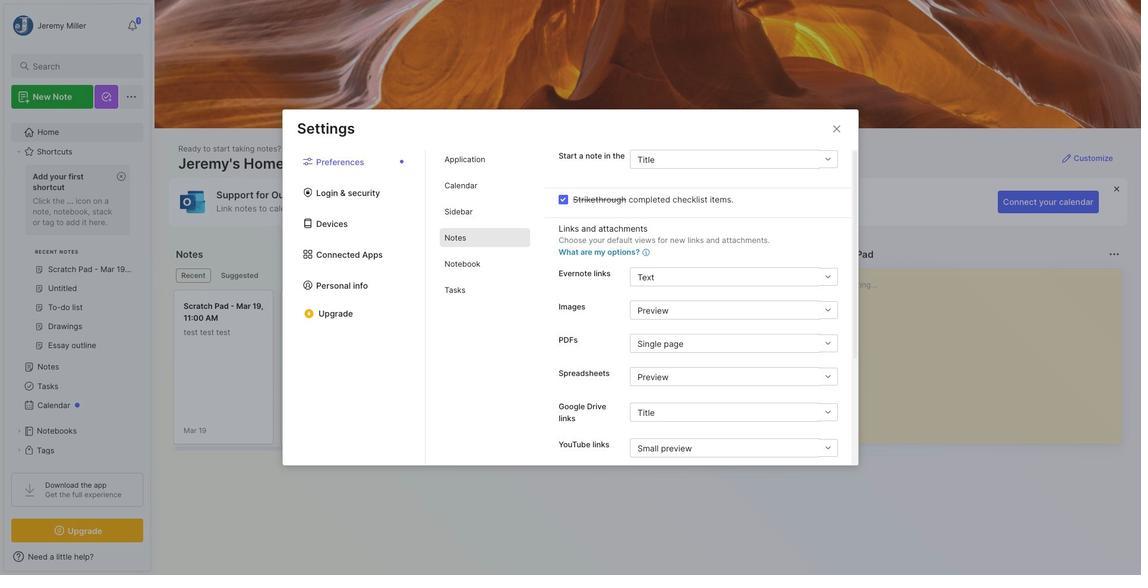 Task type: locate. For each thing, give the bounding box(es) containing it.
tab
[[440, 150, 531, 169], [440, 176, 531, 195], [440, 203, 531, 222], [440, 229, 531, 248], [440, 255, 531, 274], [176, 269, 211, 283], [216, 269, 264, 283], [440, 281, 531, 300]]

Choose default view option for Spreadsheets field
[[630, 368, 839, 387]]

expand tags image
[[15, 447, 23, 454]]

Choose default view option for Images field
[[630, 301, 839, 320]]

tree
[[4, 116, 150, 506]]

group
[[11, 161, 136, 363]]

main element
[[0, 0, 155, 576]]

none search field inside main element
[[33, 59, 133, 73]]

Choose default view option for Google Drive links field
[[630, 404, 839, 423]]

tree inside main element
[[4, 116, 150, 506]]

None search field
[[33, 59, 133, 73]]

Search text field
[[33, 61, 133, 72]]

tab list
[[283, 150, 426, 466], [426, 150, 545, 466], [176, 269, 797, 283]]

row group
[[174, 290, 923, 452]]



Task type: describe. For each thing, give the bounding box(es) containing it.
Start a new note in the body or title. field
[[630, 150, 839, 169]]

Start writing… text field
[[827, 269, 1122, 435]]

Select48 checkbox
[[559, 195, 569, 205]]

close image
[[830, 122, 845, 136]]

Choose default view option for Evernote links field
[[630, 268, 839, 287]]

Choose default view option for PDFs field
[[630, 335, 839, 354]]

group inside tree
[[11, 161, 136, 363]]

expand notebooks image
[[15, 428, 23, 435]]

Choose default view option for YouTube links field
[[630, 439, 839, 458]]



Task type: vqa. For each thing, say whether or not it's contained in the screenshot.
Expand Notebooks Icon
yes



